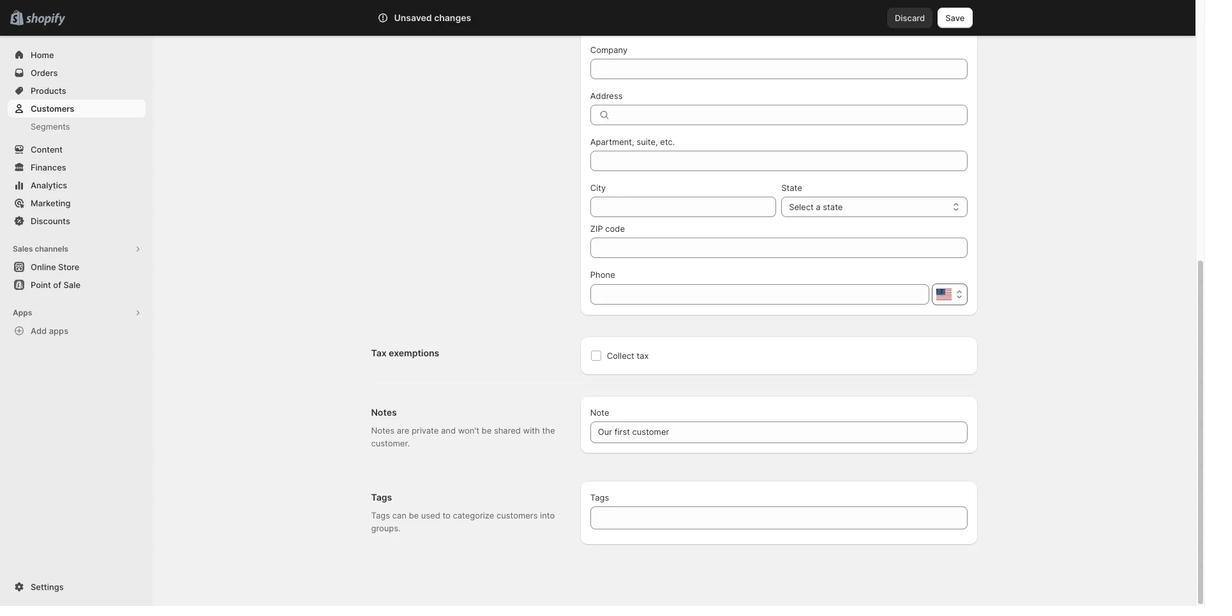 Task type: vqa. For each thing, say whether or not it's contained in the screenshot.
0.00 text field
no



Task type: describe. For each thing, give the bounding box(es) containing it.
a
[[816, 202, 821, 212]]

tags inside tags can be used to categorize customers into groups.
[[371, 510, 390, 521]]

shopify image
[[26, 13, 65, 26]]

into
[[540, 510, 555, 521]]

sale
[[63, 280, 81, 290]]

add apps
[[31, 326, 68, 336]]

content link
[[8, 141, 146, 158]]

analytics
[[31, 180, 67, 190]]

sales
[[13, 244, 33, 254]]

add apps button
[[8, 322, 146, 340]]

and
[[441, 425, 456, 436]]

city
[[591, 183, 606, 193]]

of
[[53, 280, 61, 290]]

collect tax
[[607, 351, 649, 361]]

company
[[591, 45, 628, 55]]

discounts
[[31, 216, 70, 226]]

point
[[31, 280, 51, 290]]

collect
[[607, 351, 635, 361]]

notes for notes are private and won't be shared with the customer.
[[371, 425, 395, 436]]

tax
[[371, 347, 387, 358]]

changes
[[434, 12, 471, 23]]

store
[[58, 262, 79, 272]]

point of sale button
[[0, 276, 153, 294]]

won't
[[458, 425, 480, 436]]

online store
[[31, 262, 79, 272]]

tags can be used to categorize customers into groups.
[[371, 510, 555, 533]]

save button
[[938, 8, 973, 28]]

settings link
[[8, 578, 146, 596]]

private
[[412, 425, 439, 436]]

products
[[31, 86, 66, 96]]

online
[[31, 262, 56, 272]]

orders link
[[8, 64, 146, 82]]

with
[[523, 425, 540, 436]]

City text field
[[591, 197, 777, 217]]

are
[[397, 425, 410, 436]]

code
[[606, 224, 625, 234]]

can
[[393, 510, 407, 521]]

sales channels
[[13, 244, 68, 254]]

shared
[[494, 425, 521, 436]]

customers
[[31, 103, 74, 114]]

select
[[790, 202, 814, 212]]

point of sale link
[[8, 276, 146, 294]]

state
[[823, 202, 843, 212]]

note
[[591, 407, 610, 418]]



Task type: locate. For each thing, give the bounding box(es) containing it.
point of sale
[[31, 280, 81, 290]]

discounts link
[[8, 212, 146, 230]]

marketing link
[[8, 194, 146, 212]]

exemptions
[[389, 347, 440, 358]]

apps
[[49, 326, 68, 336]]

discard button
[[888, 8, 933, 28]]

orders
[[31, 68, 58, 78]]

unsaved
[[394, 12, 432, 23]]

1 horizontal spatial be
[[482, 425, 492, 436]]

customer.
[[371, 438, 410, 448]]

0 horizontal spatial be
[[409, 510, 419, 521]]

add
[[31, 326, 47, 336]]

tax exemptions
[[371, 347, 440, 358]]

phone
[[591, 270, 616, 280]]

discard
[[895, 13, 926, 23]]

1 notes from the top
[[371, 407, 397, 418]]

0 vertical spatial be
[[482, 425, 492, 436]]

1 vertical spatial be
[[409, 510, 419, 521]]

0 vertical spatial notes
[[371, 407, 397, 418]]

be inside notes are private and won't be shared with the customer.
[[482, 425, 492, 436]]

products link
[[8, 82, 146, 100]]

apps button
[[8, 304, 146, 322]]

select a state
[[790, 202, 843, 212]]

Note text field
[[591, 422, 968, 443]]

apps
[[13, 308, 32, 317]]

etc.
[[661, 137, 675, 147]]

Phone text field
[[591, 284, 930, 305]]

be
[[482, 425, 492, 436], [409, 510, 419, 521]]

zip
[[591, 224, 603, 234]]

segments
[[31, 121, 70, 132]]

2 notes from the top
[[371, 425, 395, 436]]

finances link
[[8, 158, 146, 176]]

notes inside notes are private and won't be shared with the customer.
[[371, 425, 395, 436]]

search
[[434, 13, 461, 23]]

unsaved changes
[[394, 12, 471, 23]]

categorize
[[453, 510, 495, 521]]

channels
[[35, 244, 68, 254]]

to
[[443, 510, 451, 521]]

customers link
[[8, 100, 146, 118]]

apartment,
[[591, 137, 635, 147]]

the
[[543, 425, 555, 436]]

Tags field
[[598, 506, 960, 529]]

home
[[31, 50, 54, 60]]

be right won't at the left bottom
[[482, 425, 492, 436]]

groups.
[[371, 523, 401, 533]]

content
[[31, 144, 63, 155]]

online store button
[[0, 258, 153, 276]]

zip code
[[591, 224, 625, 234]]

tax
[[637, 351, 649, 361]]

sales channels button
[[8, 240, 146, 258]]

settings
[[31, 582, 64, 592]]

be right 'can'
[[409, 510, 419, 521]]

notes are private and won't be shared with the customer.
[[371, 425, 555, 448]]

marketing
[[31, 198, 71, 208]]

state
[[782, 183, 803, 193]]

search button
[[413, 8, 783, 28]]

save
[[946, 13, 965, 23]]

suite,
[[637, 137, 658, 147]]

notes
[[371, 407, 397, 418], [371, 425, 395, 436]]

ZIP code text field
[[591, 238, 968, 258]]

Company text field
[[591, 59, 968, 79]]

apartment, suite, etc.
[[591, 137, 675, 147]]

home link
[[8, 46, 146, 64]]

notes for notes
[[371, 407, 397, 418]]

united states (+1) image
[[937, 289, 952, 300]]

used
[[421, 510, 441, 521]]

analytics link
[[8, 176, 146, 194]]

segments link
[[8, 118, 146, 135]]

be inside tags can be used to categorize customers into groups.
[[409, 510, 419, 521]]

Apartment, suite, etc. text field
[[591, 151, 968, 171]]

Address text field
[[616, 105, 968, 125]]

1 vertical spatial notes
[[371, 425, 395, 436]]

customers
[[497, 510, 538, 521]]

online store link
[[8, 258, 146, 276]]

finances
[[31, 162, 66, 172]]

tags
[[371, 492, 392, 503], [591, 492, 609, 503], [371, 510, 390, 521]]

address
[[591, 91, 623, 101]]



